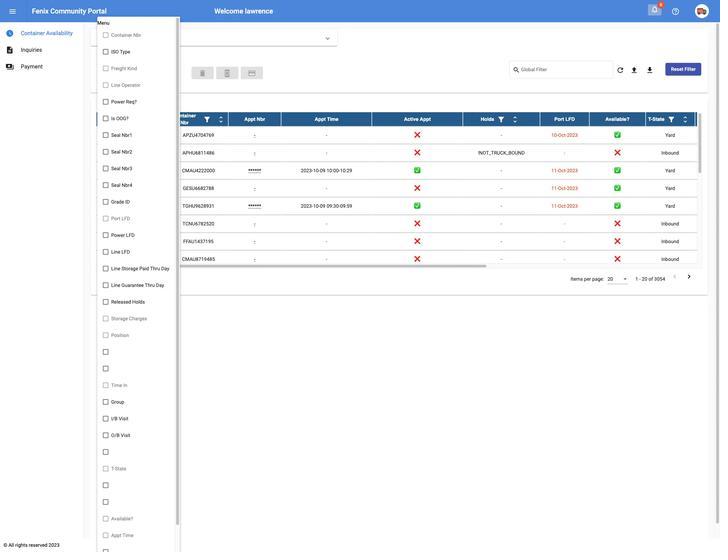 Task type: vqa. For each thing, say whether or not it's contained in the screenshot.
no color image containing book_online
yes



Task type: locate. For each thing, give the bounding box(es) containing it.
0 vertical spatial state
[[653, 116, 665, 122]]

3 line from the top
[[111, 266, 120, 272]]

4 yard from the top
[[665, 203, 675, 209]]

2 horizontal spatial time
[[327, 116, 338, 122]]

-
[[254, 132, 256, 138], [326, 132, 327, 138], [501, 132, 502, 138], [254, 150, 256, 156], [326, 150, 327, 156], [564, 150, 565, 156], [501, 168, 502, 173], [254, 186, 256, 191], [326, 186, 327, 191], [501, 186, 502, 191], [501, 203, 502, 209], [254, 221, 256, 227], [326, 221, 327, 227], [501, 221, 502, 227], [564, 221, 565, 227], [254, 239, 256, 244], [326, 239, 327, 244], [501, 239, 502, 244], [564, 239, 565, 244], [254, 257, 256, 262], [326, 257, 327, 262], [501, 257, 502, 262], [564, 257, 565, 262], [639, 276, 641, 282]]

time
[[327, 116, 338, 122], [111, 383, 122, 388], [123, 533, 133, 539]]

lfd inside column header
[[566, 116, 575, 122]]

navigation containing watch_later
[[0, 22, 83, 75]]

no color image inside payment button
[[248, 69, 256, 77]]

1 vertical spatial storage charges
[[111, 316, 147, 322]]

1 horizontal spatial available?
[[605, 116, 630, 122]]

1 11-oct-2023 from the top
[[551, 168, 578, 173]]

seal for seal nbr3
[[111, 166, 121, 171]]

no color image inside refresh button
[[616, 66, 625, 74]]

t-
[[648, 116, 653, 122], [111, 466, 115, 472]]

0 vertical spatial holds
[[481, 116, 494, 122]]

row containing cmau8719485
[[96, 251, 720, 268]]

2 horizontal spatial container
[[173, 113, 196, 119]]

10- down port lfd column header on the right of the page
[[551, 132, 558, 138]]

2 filter_alt from the left
[[497, 116, 505, 124]]

line for line operator
[[111, 82, 120, 88]]

line storage paid thru day
[[111, 266, 169, 272]]

visit
[[119, 416, 128, 422], [121, 433, 130, 438]]

unfold_more button left storage charges "column header"
[[678, 112, 692, 126]]

3 inbound from the top
[[662, 239, 679, 244]]

no color image containing notifications_none
[[651, 5, 659, 14]]

power left req?
[[111, 99, 125, 105]]

items per page:
[[571, 276, 604, 282]]

****** for cmau4222000
[[248, 168, 261, 173]]

no color image for unfold_more button related to filter_alt
[[511, 116, 519, 124]]

1 horizontal spatial port
[[554, 116, 564, 122]]

no color image left the navigate_next
[[671, 273, 679, 281]]

no color image inside unfold_more button
[[681, 116, 690, 124]]

no color image containing watch_later
[[6, 29, 14, 38]]

appt time column header
[[281, 112, 372, 126]]

2 09 from the top
[[320, 203, 326, 209]]

inbound for ffau1437195
[[662, 239, 679, 244]]

nbr
[[133, 32, 141, 38], [257, 116, 265, 122], [180, 120, 189, 125]]

1 horizontal spatial container nbr
[[173, 113, 196, 125]]

1 horizontal spatial nbr
[[180, 120, 189, 125]]

0 vertical spatial port
[[554, 116, 564, 122]]

unfold_more left appt nbr
[[217, 116, 225, 124]]

file_upload button
[[627, 63, 641, 77]]

container up inquiries in the left top of the page
[[21, 30, 45, 36]]

1 vertical spatial container nbr
[[173, 113, 196, 125]]

no color image for state filter_alt popup button
[[667, 116, 676, 124]]

3054
[[654, 276, 665, 282]]

4 inbound from the top
[[662, 257, 679, 262]]

unfold_more button for state
[[678, 112, 692, 126]]

no color image inside book_online button
[[223, 69, 232, 77]]

power for power req?
[[111, 99, 125, 105]]

2 vertical spatial 11-oct-2023
[[551, 203, 578, 209]]

fenix community portal
[[32, 7, 107, 15]]

unfold_more button up apzu4704769
[[214, 112, 228, 126]]

2 horizontal spatial filter_alt
[[667, 116, 676, 124]]

2 horizontal spatial unfold_more button
[[678, 112, 692, 126]]

nbr4
[[122, 183, 132, 188]]

rights
[[15, 543, 28, 548]]

oct- for cmau4222000
[[558, 168, 567, 173]]

11-oct-2023 for 10:29
[[551, 168, 578, 173]]

3 filter_alt button from the left
[[665, 112, 678, 126]]

port
[[554, 116, 564, 122], [111, 216, 120, 222]]

2 power from the top
[[111, 233, 125, 238]]

2023-10-09 10:00-10:29
[[301, 168, 352, 173]]

0 vertical spatial t-
[[648, 116, 653, 122]]

3 seal from the top
[[111, 166, 121, 171]]

!not_truck_bound
[[478, 150, 525, 156]]

no color image inside file_upload button
[[630, 66, 638, 74]]

1 vertical spatial ******
[[248, 203, 261, 209]]

1 ****** link from the top
[[248, 168, 261, 173]]

oct- for gesu6682788
[[558, 186, 567, 191]]

09 left 09:30-
[[320, 203, 326, 209]]

3 unfold_more from the left
[[681, 116, 690, 124]]

- link for aphu6811486
[[254, 150, 256, 156]]

4 line from the top
[[111, 283, 120, 288]]

0 vertical spatial 09
[[320, 168, 326, 173]]

10:29
[[340, 168, 352, 173]]

2 vertical spatial 10-
[[313, 203, 320, 209]]

1 yard from the top
[[665, 132, 675, 138]]

11- for 10:29
[[551, 168, 558, 173]]

1 horizontal spatial t-
[[648, 116, 653, 122]]

2 horizontal spatial nbr
[[257, 116, 265, 122]]

no color image containing description
[[6, 46, 14, 54]]

state inside the t-state filter_alt
[[653, 116, 665, 122]]

2 - link from the top
[[254, 150, 256, 156]]

nbr inside column header
[[257, 116, 265, 122]]

grid containing filter_alt
[[96, 112, 720, 269]]

port lfd
[[554, 116, 575, 122], [111, 216, 130, 222]]

nbr for 2nd 'column header'
[[180, 120, 189, 125]]

seal left nbr2
[[111, 149, 121, 155]]

file_download button
[[643, 63, 657, 77]]

cell
[[133, 127, 169, 144], [695, 127, 720, 144], [133, 144, 169, 162], [695, 144, 720, 162], [133, 162, 169, 179], [695, 162, 720, 179], [133, 180, 169, 197], [695, 180, 720, 197], [133, 197, 169, 215], [695, 197, 720, 215], [133, 215, 169, 233], [695, 215, 720, 233], [133, 233, 169, 250], [695, 233, 720, 250], [96, 251, 133, 268], [695, 251, 720, 268]]

no color image inside the "help_outline" popup button
[[672, 7, 680, 16]]

1 vertical spatial power
[[111, 233, 125, 238]]

0 vertical spatial available?
[[605, 116, 630, 122]]

container nbr inside row
[[173, 113, 196, 125]]

©
[[3, 543, 7, 548]]

2023- for 2023-10-09 09:30-09:59
[[301, 203, 313, 209]]

5 - link from the top
[[254, 239, 256, 244]]

of
[[649, 276, 653, 282]]

1 11- from the top
[[551, 168, 558, 173]]

3 yard from the top
[[665, 186, 675, 191]]

freight
[[111, 66, 126, 71]]

1 vertical spatial 11-
[[551, 186, 558, 191]]

tcnu6782520
[[183, 221, 214, 227]]

9 row from the top
[[96, 251, 720, 268]]

welcome lawrence
[[214, 7, 273, 15]]

t- down o/b
[[111, 466, 115, 472]]

appt nbr
[[244, 116, 265, 122]]

1 - link from the top
[[254, 132, 256, 138]]

0 vertical spatial storage
[[700, 113, 718, 119]]

1 20 from the left
[[608, 276, 613, 282]]

- link for apzu4704769
[[254, 132, 256, 138]]

line
[[111, 82, 120, 88], [111, 249, 120, 255], [111, 266, 120, 272], [111, 283, 120, 288]]

no color image containing unfold_more
[[681, 116, 690, 124]]

0 horizontal spatial available?
[[111, 516, 133, 522]]

seal left nbr1
[[111, 133, 121, 138]]

0 vertical spatial port lfd
[[554, 116, 575, 122]]

0 horizontal spatial 20
[[608, 276, 613, 282]]

no color image up description
[[6, 29, 14, 38]]

3 column header from the left
[[463, 112, 540, 126]]

port up 10-oct-2023
[[554, 116, 564, 122]]

1 horizontal spatial port lfd
[[554, 116, 575, 122]]

0 vertical spatial visit
[[119, 416, 128, 422]]

0 vertical spatial 11-
[[551, 168, 558, 173]]

1 ****** from the top
[[248, 168, 261, 173]]

appt time
[[315, 116, 338, 122], [111, 533, 133, 539]]

1 horizontal spatial unfold_more
[[511, 116, 519, 124]]

holds inside holds filter_alt
[[481, 116, 494, 122]]

seal left nbr3
[[111, 166, 121, 171]]

no color image containing navigate_next
[[685, 273, 693, 281]]

- link for tcnu6782520
[[254, 221, 256, 227]]

0 vertical spatial charges
[[700, 120, 719, 125]]

storage charges inside "column header"
[[700, 113, 719, 125]]

1 seal from the top
[[111, 133, 121, 138]]

0 vertical spatial appt time
[[315, 116, 338, 122]]

inbound for aphu6811486
[[662, 150, 679, 156]]

1 horizontal spatial filter_alt button
[[494, 112, 508, 126]]

0 vertical spatial time
[[327, 116, 338, 122]]

container up iso type
[[111, 32, 132, 38]]

1 oct- from the top
[[558, 132, 567, 138]]

visit for o/b visit
[[121, 433, 130, 438]]

10- left the 10:00-
[[313, 168, 320, 173]]

8 row from the top
[[96, 233, 720, 251]]

column header
[[133, 112, 169, 126], [169, 112, 228, 126], [463, 112, 540, 126], [646, 112, 695, 126]]

3 11-oct-2023 from the top
[[551, 203, 578, 209]]

0 vertical spatial ******
[[248, 168, 261, 173]]

0 horizontal spatial filter_alt
[[203, 116, 211, 124]]

o/b visit
[[111, 433, 130, 438]]

thru right guarantee
[[145, 283, 155, 288]]

1 horizontal spatial state
[[653, 116, 665, 122]]

oct- for apzu4704769
[[558, 132, 567, 138]]

no color image up !not_truck_bound
[[497, 116, 505, 124]]

no color image
[[651, 5, 659, 14], [6, 29, 14, 38], [6, 63, 14, 71], [616, 66, 625, 74], [97, 69, 106, 77], [203, 116, 211, 124], [217, 116, 225, 124], [497, 116, 505, 124], [511, 116, 519, 124], [671, 273, 679, 281], [685, 273, 693, 281]]

1 line from the top
[[111, 82, 120, 88]]

thru right paid
[[150, 266, 160, 272]]

1 vertical spatial 09
[[320, 203, 326, 209]]

4 - link from the top
[[254, 221, 256, 227]]

✅ for tghu9628931
[[614, 203, 621, 209]]

2 vertical spatial storage
[[111, 316, 128, 322]]

1 horizontal spatial 20
[[642, 276, 647, 282]]

1 horizontal spatial holds
[[481, 116, 494, 122]]

1 unfold_more button from the left
[[214, 112, 228, 126]]

09 left the 10:00-
[[320, 168, 326, 173]]

seal for seal nbr2
[[111, 149, 121, 155]]

6 - link from the top
[[254, 257, 256, 262]]

operator
[[121, 82, 140, 88]]

2 2023- from the top
[[301, 203, 313, 209]]

state for t-state filter_alt
[[653, 116, 665, 122]]

page:
[[592, 276, 604, 282]]

no color image containing refresh
[[616, 66, 625, 74]]

no color image
[[8, 7, 17, 16], [672, 7, 680, 16], [6, 46, 14, 54], [513, 66, 521, 74], [630, 66, 638, 74], [646, 66, 654, 74], [223, 69, 232, 77], [248, 69, 256, 77], [667, 116, 676, 124], [681, 116, 690, 124]]

0 vertical spatial 11-oct-2023
[[551, 168, 578, 173]]

power for power lfd
[[111, 233, 125, 238]]

0 vertical spatial 10-
[[551, 132, 558, 138]]

container up apzu4704769
[[173, 113, 196, 119]]

1 vertical spatial visit
[[121, 433, 130, 438]]

time in
[[111, 383, 127, 388]]

1 vertical spatial appt time
[[111, 533, 133, 539]]

nbr inside container nbr
[[180, 120, 189, 125]]

row containing gesu6682788
[[96, 180, 720, 197]]

visit right o/b
[[121, 433, 130, 438]]

09
[[320, 168, 326, 173], [320, 203, 326, 209]]

****** for tghu9628931
[[248, 203, 261, 209]]

oct- for tghu9628931
[[558, 203, 567, 209]]

0 horizontal spatial container nbr
[[111, 32, 141, 38]]

navigate_before button
[[669, 272, 681, 282]]

unfold_more button right holds filter_alt in the right top of the page
[[508, 112, 522, 126]]

container nbr up the type
[[111, 32, 141, 38]]

✅ for apzu4704769
[[614, 132, 621, 138]]

line down manage
[[111, 82, 120, 88]]

0 horizontal spatial t-
[[111, 466, 115, 472]]

10-
[[551, 132, 558, 138], [313, 168, 320, 173], [313, 203, 320, 209]]

0 vertical spatial thru
[[150, 266, 160, 272]]

charges inside "column header"
[[700, 120, 719, 125]]

no color image for 3rd unfold_more button from right
[[217, 116, 225, 124]]

0 horizontal spatial filter_alt button
[[200, 112, 214, 126]]

1 vertical spatial t-
[[111, 466, 115, 472]]

1 vertical spatial 10-
[[313, 168, 320, 173]]

no color image for notifications_none 'popup button'
[[651, 5, 659, 14]]

1 vertical spatial port lfd
[[111, 216, 130, 222]]

lfd down power lfd
[[121, 249, 130, 255]]

20 left of
[[642, 276, 647, 282]]

no color image left freight
[[97, 69, 106, 77]]

no color image containing file_download
[[646, 66, 654, 74]]

7 row from the top
[[96, 215, 720, 233]]

1 inbound from the top
[[662, 150, 679, 156]]

active appt
[[404, 116, 431, 122]]

0 horizontal spatial nbr
[[133, 32, 141, 38]]

2 unfold_more button from the left
[[508, 112, 522, 126]]

0 vertical spatial ****** link
[[248, 168, 261, 173]]

book_online button
[[216, 67, 239, 79]]

appt nbr column header
[[228, 112, 281, 126]]

lfd
[[566, 116, 575, 122], [122, 216, 130, 222], [126, 233, 135, 238], [121, 249, 130, 255]]

2 seal from the top
[[111, 149, 121, 155]]

no color image right holds filter_alt in the right top of the page
[[511, 116, 519, 124]]

1 power from the top
[[111, 99, 125, 105]]

3 row from the top
[[96, 144, 720, 162]]

released
[[111, 299, 131, 305]]

port lfd up 10-oct-2023
[[554, 116, 575, 122]]

charges
[[700, 120, 719, 125], [129, 316, 147, 322]]

2 line from the top
[[111, 249, 120, 255]]

0 vertical spatial power
[[111, 99, 125, 105]]

4 row from the top
[[96, 162, 720, 180]]

nbr for appt nbr column header
[[257, 116, 265, 122]]

1 vertical spatial port
[[111, 216, 120, 222]]

gesu6682788
[[183, 186, 214, 191]]

0 horizontal spatial charges
[[129, 316, 147, 322]]

file_download
[[646, 66, 654, 74]]

iso
[[111, 49, 119, 55]]

available? inside column header
[[605, 116, 630, 122]]

1 vertical spatial 2023-
[[301, 203, 313, 209]]

line down line lfd
[[111, 266, 120, 272]]

t- inside the t-state filter_alt
[[648, 116, 653, 122]]

0 horizontal spatial unfold_more
[[217, 116, 225, 124]]

is
[[111, 116, 115, 121]]

no color image inside notifications_none 'popup button'
[[651, 5, 659, 14]]

no color image left file_upload
[[616, 66, 625, 74]]

per
[[584, 276, 591, 282]]

6 row from the top
[[96, 197, 720, 215]]

2023- left the 10:00-
[[301, 168, 313, 173]]

reset filter
[[671, 66, 696, 72]]

line left guarantee
[[111, 283, 120, 288]]

no color image containing menu
[[8, 7, 17, 16]]

seal left nbr4
[[111, 183, 121, 188]]

no color image for navigate_next button
[[685, 273, 693, 281]]

grade
[[111, 199, 124, 205]]

10- left 09:30-
[[313, 203, 320, 209]]

no color image containing payment
[[248, 69, 256, 77]]

power up line lfd
[[111, 233, 125, 238]]

1 2023- from the top
[[301, 168, 313, 173]]

2 yard from the top
[[665, 168, 675, 173]]

line for line storage paid thru day
[[111, 266, 120, 272]]

visit right i/b
[[119, 416, 128, 422]]

appt
[[244, 116, 255, 122], [315, 116, 326, 122], [420, 116, 431, 122], [111, 533, 121, 539]]

2 filter_alt button from the left
[[494, 112, 508, 126]]

1 horizontal spatial filter_alt
[[497, 116, 505, 124]]

container nbr up apzu4704769
[[173, 113, 196, 125]]

10- for 2023-10-09 10:00-10:29
[[313, 168, 320, 173]]

1 horizontal spatial storage charges
[[700, 113, 719, 125]]

2 horizontal spatial filter_alt button
[[665, 112, 678, 126]]

yard
[[665, 132, 675, 138], [665, 168, 675, 173], [665, 186, 675, 191], [665, 203, 675, 209]]

0 horizontal spatial state
[[115, 466, 126, 472]]

port down grade
[[111, 216, 120, 222]]

3 11- from the top
[[551, 203, 558, 209]]

lfd up 10-oct-2023
[[566, 116, 575, 122]]

2 inbound from the top
[[662, 221, 679, 227]]

position
[[111, 333, 129, 338]]

file_upload
[[630, 66, 638, 74]]

no color image for file_download button
[[646, 66, 654, 74]]

menu
[[8, 7, 17, 16]]

1 horizontal spatial unfold_more button
[[508, 112, 522, 126]]

i/b visit
[[111, 416, 128, 422]]

2023
[[567, 132, 578, 138], [567, 168, 578, 173], [567, 186, 578, 191], [567, 203, 578, 209], [49, 543, 60, 548]]

seal nbr3
[[111, 166, 132, 171]]

no color image inside menu button
[[8, 7, 17, 16]]

inbound
[[662, 150, 679, 156], [662, 221, 679, 227], [662, 239, 679, 244], [662, 257, 679, 262]]

no color image containing file_upload
[[630, 66, 638, 74]]

inbound for tcnu6782520
[[662, 221, 679, 227]]

1 horizontal spatial charges
[[700, 120, 719, 125]]

4 seal from the top
[[111, 183, 121, 188]]

no color image containing help_outline
[[672, 7, 680, 16]]

welcome
[[214, 7, 243, 15]]

no color image inside navigate_before 'button'
[[671, 273, 679, 281]]

row
[[96, 112, 720, 127], [96, 127, 720, 144], [96, 144, 720, 162], [96, 162, 720, 180], [96, 180, 720, 197], [96, 197, 720, 215], [96, 215, 720, 233], [96, 233, 720, 251], [96, 251, 720, 268]]

1 09 from the top
[[320, 168, 326, 173]]

id
[[125, 199, 130, 205]]

no color image up apzu4704769
[[203, 116, 211, 124]]

2 horizontal spatial unfold_more
[[681, 116, 690, 124]]

row containing filter_alt
[[96, 112, 720, 127]]

port lfd down grade id
[[111, 216, 130, 222]]

20 right page:
[[608, 276, 613, 282]]

no color image containing filter_alt
[[667, 116, 676, 124]]

grid
[[96, 112, 720, 269]]

3 oct- from the top
[[558, 186, 567, 191]]

seal nbr1
[[111, 133, 132, 138]]

no color image for 1st filter_alt popup button
[[203, 116, 211, 124]]

container nbr
[[111, 32, 141, 38], [173, 113, 196, 125]]

1 horizontal spatial appt time
[[315, 116, 338, 122]]

no color image right 'navigate_before'
[[685, 273, 693, 281]]

4 oct- from the top
[[558, 203, 567, 209]]

1 vertical spatial time
[[111, 383, 122, 388]]

t- for t-state filter_alt
[[648, 116, 653, 122]]

******
[[248, 168, 261, 173], [248, 203, 261, 209]]

navigation
[[0, 22, 83, 75]]

1 vertical spatial charges
[[129, 316, 147, 322]]

3 - link from the top
[[254, 186, 256, 191]]

lfd down id
[[122, 216, 130, 222]]

2 ****** from the top
[[248, 203, 261, 209]]

day right paid
[[161, 266, 169, 272]]

row containing ffau1437195
[[96, 233, 720, 251]]

no color image inside navigate_next button
[[685, 273, 693, 281]]

1 vertical spatial ****** link
[[248, 203, 261, 209]]

reserved
[[29, 543, 47, 548]]

no color image left the "help_outline" popup button
[[651, 5, 659, 14]]

2 oct- from the top
[[558, 168, 567, 173]]

no color image containing book_online
[[223, 69, 232, 77]]

2023 for gesu6682788
[[567, 186, 578, 191]]

active
[[404, 116, 419, 122]]

unfold_more right holds filter_alt in the right top of the page
[[511, 116, 519, 124]]

group
[[111, 399, 124, 405]]

line down power lfd
[[111, 249, 120, 255]]

- link for gesu6682788
[[254, 186, 256, 191]]

2 unfold_more from the left
[[511, 116, 519, 124]]

2 row from the top
[[96, 127, 720, 144]]

1 row from the top
[[96, 112, 720, 127]]

nbr2
[[122, 149, 132, 155]]

t- right available? column header
[[648, 116, 653, 122]]

2 vertical spatial 11-
[[551, 203, 558, 209]]

1 vertical spatial holds
[[132, 299, 145, 305]]

1 unfold_more from the left
[[217, 116, 225, 124]]

0 vertical spatial storage charges
[[700, 113, 719, 125]]

no color image for refresh button
[[616, 66, 625, 74]]

menu
[[97, 20, 110, 26]]

0 vertical spatial 2023-
[[301, 168, 313, 173]]

10-oct-2023
[[551, 132, 578, 138]]

payment
[[21, 63, 43, 70]]

unfold_more left storage charges "column header"
[[681, 116, 690, 124]]

all
[[8, 543, 14, 548]]

no color image inside file_download button
[[646, 66, 654, 74]]

no color image left appt nbr
[[217, 116, 225, 124]]

manage
[[106, 70, 123, 76]]

0 horizontal spatial unfold_more button
[[214, 112, 228, 126]]

no color image containing navigate_before
[[671, 273, 679, 281]]

09 for 09:30-
[[320, 203, 326, 209]]

1 vertical spatial available?
[[111, 516, 133, 522]]

seal nbr2
[[111, 149, 132, 155]]

unfold_more for state
[[681, 116, 690, 124]]

3 unfold_more button from the left
[[678, 112, 692, 126]]

day down line storage paid thru day
[[156, 283, 164, 288]]

2 11- from the top
[[551, 186, 558, 191]]

1 vertical spatial state
[[115, 466, 126, 472]]

09 for 10:00-
[[320, 168, 326, 173]]

2 vertical spatial time
[[123, 533, 133, 539]]

11-oct-2023
[[551, 168, 578, 173], [551, 186, 578, 191], [551, 203, 578, 209]]

no color image for the "help_outline" popup button
[[672, 7, 680, 16]]

o/b
[[111, 433, 120, 438]]

2 ****** link from the top
[[248, 203, 261, 209]]

5 row from the top
[[96, 180, 720, 197]]

no color image down description
[[6, 63, 14, 71]]

no color image for navigate_before 'button'
[[671, 273, 679, 281]]

no color image inside filter_alt popup button
[[667, 116, 676, 124]]

2023- left 09:30-
[[301, 203, 313, 209]]

1 column header from the left
[[133, 112, 169, 126]]

1 vertical spatial 11-oct-2023
[[551, 186, 578, 191]]



Task type: describe. For each thing, give the bounding box(es) containing it.
state for t-state
[[115, 466, 126, 472]]

cmau8719485
[[182, 257, 215, 262]]

available? column header
[[589, 112, 646, 126]]

community
[[50, 7, 86, 15]]

1 vertical spatial thru
[[145, 283, 155, 288]]

filter_alt button for filter_alt
[[494, 112, 508, 126]]

© all rights reserved 2023
[[3, 543, 60, 548]]

0 horizontal spatial port lfd
[[111, 216, 130, 222]]

no color image for filter_alt popup button related to filter_alt
[[497, 116, 505, 124]]

navigate_next
[[685, 273, 693, 281]]

11-oct-2023 for 09:59
[[551, 203, 578, 209]]

inquiries
[[21, 47, 42, 53]]

portal
[[88, 7, 107, 15]]

yard for cmau4222000
[[665, 168, 675, 173]]

1 filter_alt button from the left
[[200, 112, 214, 126]]

req?
[[126, 99, 137, 105]]

1 - 20 of 3054
[[636, 276, 665, 282]]

2 11-oct-2023 from the top
[[551, 186, 578, 191]]

2023 for tghu9628931
[[567, 203, 578, 209]]

2023-10-09 09:30-09:59
[[301, 203, 352, 209]]

appt time inside column header
[[315, 116, 338, 122]]

kind
[[127, 66, 137, 71]]

port inside column header
[[554, 116, 564, 122]]

type
[[120, 49, 130, 55]]

3 filter_alt from the left
[[667, 116, 676, 124]]

description
[[6, 46, 14, 54]]

0 horizontal spatial container
[[21, 30, 45, 36]]

row containing tcnu6782520
[[96, 215, 720, 233]]

is oog?
[[111, 116, 129, 121]]

****** link for tghu9628931
[[248, 203, 261, 209]]

2 column header from the left
[[169, 112, 228, 126]]

released holds
[[111, 299, 145, 305]]

help_outline button
[[669, 4, 683, 18]]

delete image
[[199, 69, 207, 77]]

0 vertical spatial day
[[161, 266, 169, 272]]

yard for tghu9628931
[[665, 203, 675, 209]]

inbound for cmau8719485
[[662, 257, 679, 262]]

lawrence
[[245, 7, 273, 15]]

0 horizontal spatial port
[[111, 216, 120, 222]]

book_online
[[223, 69, 232, 77]]

no color image for menu button
[[8, 7, 17, 16]]

holds filter_alt
[[481, 116, 505, 124]]

lfd up line lfd
[[126, 233, 135, 238]]

visit for i/b visit
[[119, 416, 128, 422]]

1 vertical spatial storage
[[121, 266, 138, 272]]

no color image for state unfold_more button
[[681, 116, 690, 124]]

09:30-
[[327, 203, 340, 209]]

1 filter_alt from the left
[[203, 116, 211, 124]]

delete button
[[192, 67, 214, 79]]

fenix
[[32, 7, 49, 15]]

navigate_before
[[671, 273, 679, 281]]

unfold_more button for filter_alt
[[508, 112, 522, 126]]

iso type
[[111, 49, 130, 55]]

line for line guarantee thru day
[[111, 283, 120, 288]]

10- for 2023-10-09 09:30-09:59
[[313, 203, 320, 209]]

row containing apzu4704769
[[96, 127, 720, 144]]

help_outline
[[672, 7, 680, 16]]

payment
[[248, 69, 256, 77]]

columns
[[124, 70, 144, 76]]

navigate_next button
[[683, 272, 696, 282]]

watch_later
[[6, 29, 14, 38]]

power req?
[[111, 99, 137, 105]]

no color image containing payments
[[6, 63, 14, 71]]

seal nbr4
[[111, 183, 132, 188]]

t- for t-state
[[111, 466, 115, 472]]

storage charges column header
[[695, 112, 720, 126]]

items
[[571, 276, 583, 282]]

storage inside storage charges "column header"
[[700, 113, 718, 119]]

i/b
[[111, 416, 118, 422]]

row containing cmau4222000
[[96, 162, 720, 180]]

4 column header from the left
[[646, 112, 695, 126]]

no color image containing search
[[513, 66, 521, 74]]

active appt column header
[[372, 112, 463, 126]]

search
[[513, 66, 520, 74]]

- link for ffau1437195
[[254, 239, 256, 244]]

menu button
[[6, 4, 19, 18]]

nbr1
[[122, 133, 132, 138]]

refresh button
[[613, 63, 627, 77]]

grade id
[[111, 199, 130, 205]]

✅ for gesu6682788
[[614, 186, 621, 191]]

guarantee
[[121, 283, 144, 288]]

list manage columns
[[97, 69, 144, 77]]

container availability
[[21, 30, 73, 36]]

1
[[636, 276, 638, 282]]

0 horizontal spatial appt time
[[111, 533, 133, 539]]

cmau4222000
[[182, 168, 215, 173]]

seal for seal nbr4
[[111, 183, 121, 188]]

tghu9628931
[[183, 203, 214, 209]]

filter
[[685, 66, 696, 72]]

payments
[[6, 63, 14, 71]]

10:00-
[[327, 168, 340, 173]]

time inside appt time column header
[[327, 116, 338, 122]]

0 vertical spatial container nbr
[[111, 32, 141, 38]]

line guarantee thru day
[[111, 283, 164, 288]]

row containing tghu9628931
[[96, 197, 720, 215]]

paid
[[139, 266, 149, 272]]

power lfd
[[111, 233, 135, 238]]

t-state
[[111, 466, 126, 472]]

reset
[[671, 66, 684, 72]]

line lfd
[[111, 249, 130, 255]]

2023 for apzu4704769
[[567, 132, 578, 138]]

no color image for book_online button
[[223, 69, 232, 77]]

2023 for cmau4222000
[[567, 168, 578, 173]]

yard for gesu6682788
[[665, 186, 675, 191]]

list
[[97, 69, 106, 77]]

no color image for file_upload button
[[630, 66, 638, 74]]

2 20 from the left
[[642, 276, 647, 282]]

Global Watchlist Filter field
[[521, 68, 610, 74]]

payment button
[[241, 67, 263, 79]]

2023- for 2023-10-09 10:00-10:29
[[301, 168, 313, 173]]

0 horizontal spatial storage charges
[[111, 316, 147, 322]]

ffau1437195
[[183, 239, 214, 244]]

oog?
[[116, 116, 129, 121]]

1 horizontal spatial container
[[111, 32, 132, 38]]

seal for seal nbr1
[[111, 133, 121, 138]]

row containing aphu6811486
[[96, 144, 720, 162]]

- link for cmau8719485
[[254, 257, 256, 262]]

notifications_none button
[[648, 4, 662, 16]]

0 horizontal spatial holds
[[132, 299, 145, 305]]

****** link for cmau4222000
[[248, 168, 261, 173]]

t-state filter_alt
[[648, 116, 676, 124]]

aphu6811486
[[182, 150, 214, 156]]

0 horizontal spatial time
[[111, 383, 122, 388]]

11- for 09:59
[[551, 203, 558, 209]]

unfold_more for filter_alt
[[511, 116, 519, 124]]

port lfd inside port lfd column header
[[554, 116, 575, 122]]

no color image containing list
[[97, 69, 106, 77]]

in
[[123, 383, 127, 388]]

line for line lfd
[[111, 249, 120, 255]]

no color image for payment button
[[248, 69, 256, 77]]

✅ for cmau4222000
[[614, 168, 621, 173]]

port lfd column header
[[540, 112, 589, 126]]

yard for apzu4704769
[[665, 132, 675, 138]]

delete
[[199, 69, 207, 77]]

freight kind
[[111, 66, 137, 71]]

filter_alt button for state
[[665, 112, 678, 126]]

1 horizontal spatial time
[[123, 533, 133, 539]]

reset filter button
[[666, 63, 701, 75]]

1 vertical spatial day
[[156, 283, 164, 288]]



